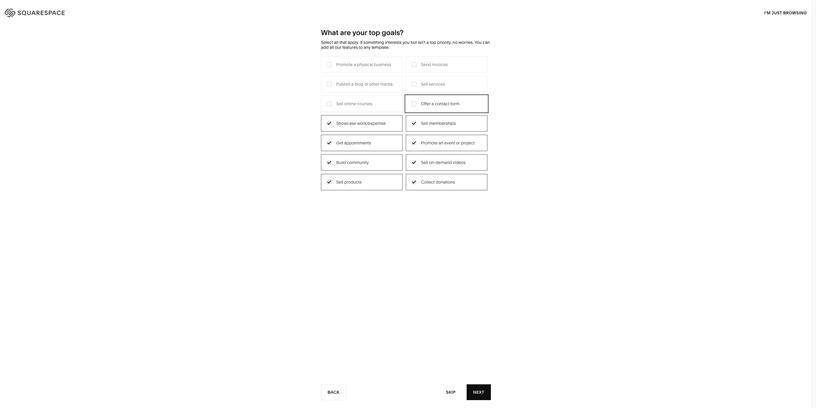 Task type: describe. For each thing, give the bounding box(es) containing it.
& for non-
[[309, 108, 312, 113]]

promote a physical business
[[337, 62, 391, 67]]

sell for sell memberships
[[421, 121, 428, 126]]

add
[[321, 45, 329, 50]]

showcase work/expertise
[[337, 121, 386, 126]]

or for event
[[456, 140, 460, 146]]

estate
[[357, 125, 369, 130]]

a inside what are your top goals? select all that apply. if something interests you but isn't a top priority, no worries. you can add all our features to any template.
[[427, 40, 429, 45]]

decor
[[425, 81, 437, 87]]

a for publish a blog or other media
[[352, 82, 354, 87]]

that
[[340, 40, 347, 45]]

if
[[360, 40, 363, 45]]

work/expertise
[[357, 121, 386, 126]]

sell for sell on-demand videos
[[421, 160, 428, 165]]

an
[[439, 140, 444, 146]]

but
[[411, 40, 417, 45]]

promote for promote a physical business
[[337, 62, 353, 67]]

services
[[310, 90, 326, 95]]

donations
[[436, 180, 455, 185]]

media & podcasts link
[[347, 99, 388, 104]]

weddings
[[347, 116, 367, 122]]

online
[[344, 101, 356, 106]]

sell for sell online courses
[[337, 101, 343, 106]]

professional services link
[[285, 90, 332, 95]]

on-
[[429, 160, 436, 165]]

real
[[347, 125, 356, 130]]

promote an event or project
[[421, 140, 475, 146]]

a for offer a contact form
[[432, 101, 434, 106]]

can
[[483, 40, 490, 45]]

1 vertical spatial top
[[430, 40, 437, 45]]

sell products
[[337, 180, 362, 185]]

non-
[[313, 108, 322, 113]]

publish a blog or other media
[[337, 82, 393, 87]]

real estate & properties link
[[347, 125, 399, 130]]

apply.
[[348, 40, 359, 45]]

browsing
[[784, 10, 808, 15]]

nature & animals
[[409, 90, 442, 95]]

isn't
[[418, 40, 426, 45]]

real estate & properties
[[347, 125, 393, 130]]

& for decor
[[422, 81, 424, 87]]

events link
[[347, 108, 366, 113]]

& for podcasts
[[360, 99, 363, 104]]

you
[[475, 40, 482, 45]]

physical
[[357, 62, 373, 67]]

interests
[[385, 40, 402, 45]]

dario image
[[330, 200, 482, 403]]

profits
[[322, 108, 334, 113]]

event
[[445, 140, 455, 146]]

what are your top goals? select all that apply. if something interests you but isn't a top priority, no worries. you can add all our features to any template.
[[321, 28, 490, 50]]

template.
[[372, 45, 390, 50]]

nature & animals link
[[409, 90, 448, 95]]

squarespace logo link
[[12, 7, 170, 17]]

offer a contact form
[[421, 101, 460, 106]]

project
[[461, 140, 475, 146]]

offer
[[421, 101, 431, 106]]

build community
[[337, 160, 369, 165]]

properties
[[373, 125, 393, 130]]

fitness
[[409, 99, 423, 104]]

i'm
[[765, 10, 771, 15]]

next button
[[467, 385, 491, 401]]

products
[[344, 180, 362, 185]]

services
[[429, 82, 445, 87]]

showcase
[[337, 121, 356, 126]]

professional services
[[285, 90, 326, 95]]

home
[[409, 81, 421, 87]]

i'm just browsing
[[765, 10, 808, 15]]

sell on-demand videos
[[421, 160, 466, 165]]

home & decor
[[409, 81, 437, 87]]

dario element
[[330, 200, 482, 403]]

collect
[[421, 180, 435, 185]]

just
[[772, 10, 783, 15]]

publish
[[337, 82, 351, 87]]

restaurants
[[347, 90, 370, 95]]



Task type: locate. For each thing, give the bounding box(es) containing it.
courses
[[357, 101, 373, 106]]

0 horizontal spatial top
[[369, 28, 380, 37]]

a left blog
[[352, 82, 354, 87]]

sell online courses
[[337, 101, 373, 106]]

any
[[364, 45, 371, 50]]

a for promote a physical business
[[354, 62, 356, 67]]

1 vertical spatial promote
[[421, 140, 438, 146]]

sell left online
[[337, 101, 343, 106]]

& right home
[[422, 81, 424, 87]]

skip
[[447, 390, 456, 395]]

our
[[335, 45, 342, 50]]

a left physical at the left top of page
[[354, 62, 356, 67]]

a
[[427, 40, 429, 45], [354, 62, 356, 67], [352, 82, 354, 87], [432, 101, 434, 106]]

squarespace logo image
[[12, 7, 80, 17]]

sell up nature & animals
[[421, 82, 428, 87]]

community
[[347, 160, 369, 165]]

0 vertical spatial top
[[369, 28, 380, 37]]

promote left an
[[421, 140, 438, 146]]

sell for sell products
[[337, 180, 343, 185]]

& right media on the top
[[360, 99, 363, 104]]

& right nature
[[423, 90, 426, 95]]

get
[[337, 140, 343, 146]]

form
[[451, 101, 460, 106]]

memberships
[[429, 121, 456, 126]]

other
[[370, 82, 380, 87]]

sell
[[421, 82, 428, 87], [337, 101, 343, 106], [421, 121, 428, 126], [421, 160, 428, 165], [337, 180, 343, 185]]

professional
[[285, 90, 309, 95]]

features
[[343, 45, 358, 50]]

or right blog
[[365, 82, 369, 87]]

top right isn't
[[430, 40, 437, 45]]

skip button
[[440, 385, 463, 401]]

media & podcasts
[[347, 99, 382, 104]]

fitness link
[[409, 99, 429, 104]]

& right estate
[[370, 125, 372, 130]]

get appointments
[[337, 140, 371, 146]]

0 horizontal spatial promote
[[337, 62, 353, 67]]

sell services
[[421, 82, 445, 87]]

sell for sell services
[[421, 82, 428, 87]]

1 horizontal spatial or
[[456, 140, 460, 146]]

all left our
[[330, 45, 334, 50]]

community & non-profits link
[[285, 108, 340, 113]]

media
[[381, 82, 393, 87]]

to
[[359, 45, 363, 50]]

top up something
[[369, 28, 380, 37]]

restaurants link
[[347, 90, 376, 95]]

top
[[369, 28, 380, 37], [430, 40, 437, 45]]

1 horizontal spatial promote
[[421, 140, 438, 146]]

contact
[[435, 101, 450, 106]]

sell left on-
[[421, 160, 428, 165]]

collect donations
[[421, 180, 455, 185]]

a right offer
[[432, 101, 434, 106]]

demand
[[436, 160, 452, 165]]

0 horizontal spatial or
[[365, 82, 369, 87]]

videos
[[453, 160, 466, 165]]

in
[[800, 9, 805, 14]]

back button
[[321, 385, 347, 401]]

i'm just browsing link
[[765, 5, 808, 21]]

all left that
[[334, 40, 339, 45]]

community
[[285, 108, 308, 113]]

next
[[473, 390, 485, 395]]

home & decor link
[[409, 81, 443, 87]]

& left the non-
[[309, 108, 312, 113]]

blog
[[355, 82, 364, 87]]

log
[[790, 9, 799, 14]]

worries.
[[459, 40, 474, 45]]

1 vertical spatial or
[[456, 140, 460, 146]]

send invoices
[[421, 62, 448, 67]]

your
[[353, 28, 367, 37]]

are
[[340, 28, 351, 37]]

animals
[[427, 90, 442, 95]]

something
[[364, 40, 384, 45]]

&
[[422, 81, 424, 87], [423, 90, 426, 95], [360, 99, 363, 104], [309, 108, 312, 113], [370, 125, 372, 130]]

log             in
[[790, 9, 805, 14]]

business
[[374, 62, 391, 67]]

0 vertical spatial or
[[365, 82, 369, 87]]

1 horizontal spatial top
[[430, 40, 437, 45]]

back
[[328, 390, 340, 395]]

travel
[[347, 81, 359, 87]]

promote for promote an event or project
[[421, 140, 438, 146]]

all
[[334, 40, 339, 45], [330, 45, 334, 50]]

& for animals
[[423, 90, 426, 95]]

priority,
[[438, 40, 452, 45]]

media
[[347, 99, 359, 104]]

podcasts
[[364, 99, 382, 104]]

0 vertical spatial promote
[[337, 62, 353, 67]]

promote down features
[[337, 62, 353, 67]]

sell memberships
[[421, 121, 456, 126]]

a right isn't
[[427, 40, 429, 45]]

you
[[403, 40, 410, 45]]

appointments
[[344, 140, 371, 146]]

nature
[[409, 90, 422, 95]]

goals?
[[382, 28, 404, 37]]

sell left products
[[337, 180, 343, 185]]

or for blog
[[365, 82, 369, 87]]

build
[[337, 160, 346, 165]]

select
[[321, 40, 333, 45]]

or right "event" on the right of the page
[[456, 140, 460, 146]]

promote
[[337, 62, 353, 67], [421, 140, 438, 146]]

sell left memberships
[[421, 121, 428, 126]]

community & non-profits
[[285, 108, 334, 113]]

events
[[347, 108, 360, 113]]



Task type: vqa. For each thing, say whether or not it's contained in the screenshot.
Real Estate & Properties link
yes



